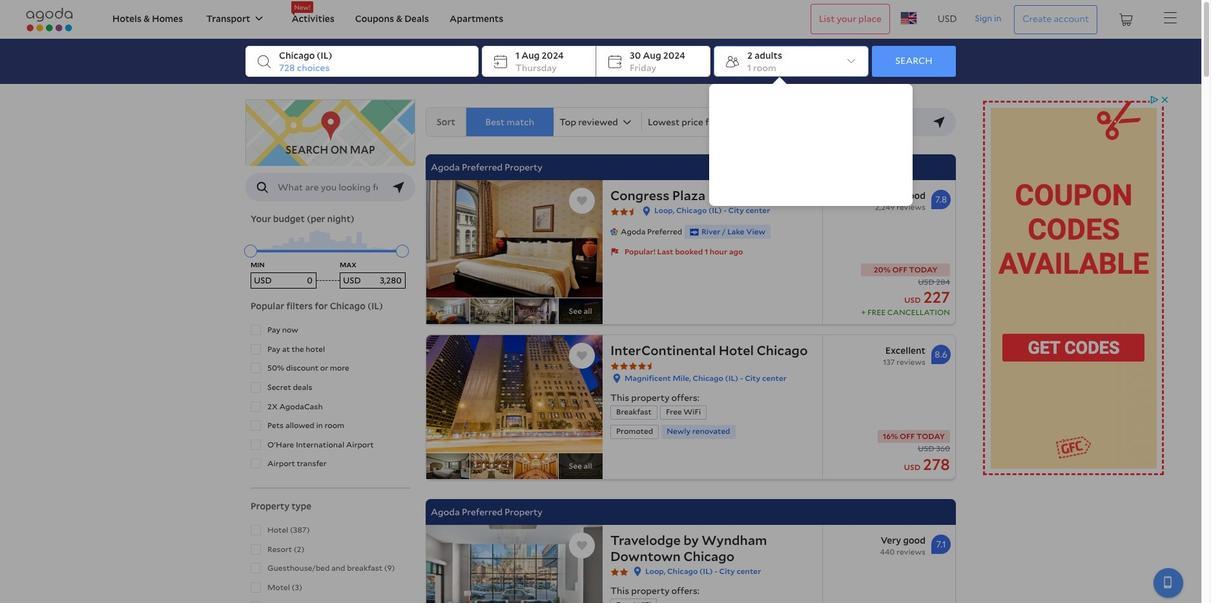 Task type: describe. For each thing, give the bounding box(es) containing it.
2 stars out of 5 image
[[611, 568, 629, 581]]

add to saved list image
[[577, 351, 587, 361]]

O'Hare International Airport checkbox
[[251, 438, 408, 452]]

AI Search text field
[[857, 108, 920, 136]]

12 image
[[848, 58, 856, 65]]

50% discount or more checkbox
[[251, 361, 408, 375]]

2.5 stars out of 5 image
[[611, 207, 638, 220]]

Maximum price filter text field
[[340, 273, 406, 289]]

Hostel checkbox
[[251, 600, 408, 604]]

4.5 stars out of 5 image
[[611, 362, 656, 374]]

list-filter-item-label-0 checkbox
[[251, 325, 261, 336]]

list-filter-item-label-9 checkbox
[[251, 583, 261, 593]]

Secret deals checkbox
[[251, 381, 408, 395]]

What are you looking for? text field
[[277, 174, 379, 201]]

list-filter-item-label-8 checkbox
[[251, 602, 261, 604]]

2 add to saved list image from the top
[[577, 541, 587, 551]]

Minimum price filter text field
[[251, 273, 317, 289]]

list-filter-item-label-1 checkbox
[[251, 344, 261, 355]]

list-filter-item-label-4 checkbox
[[251, 564, 261, 574]]



Task type: locate. For each thing, give the bounding box(es) containing it.
list-filter-item-label-2 checkbox down list-filter-item-label-0 checkbox
[[251, 544, 261, 555]]

Pay now checkbox
[[251, 323, 408, 337]]

1 vertical spatial add to saved list image
[[577, 541, 587, 551]]

list-filter-item-label-5 checkbox
[[251, 421, 261, 431]]

dialog
[[663, 77, 918, 206]]

0 vertical spatial add to saved list image
[[577, 196, 587, 206]]

english image
[[901, 12, 917, 25]]

list-filter-item-label-4 checkbox
[[251, 402, 261, 412]]

list-filter-item-label-2 checkbox inside 50% discount or more checkbox
[[251, 363, 261, 374]]

list-filter-item-label-2 checkbox for resort 'checkbox'
[[251, 544, 261, 555]]

list-filter-item-label-6 checkbox
[[251, 440, 261, 450]]

2X AgodaCash checkbox
[[251, 400, 408, 414]]

Resort checkbox
[[251, 543, 408, 556]]

primary logo image
[[21, 7, 78, 31]]

Pay at the hotel checkbox
[[251, 342, 408, 356]]

list item
[[426, 100, 956, 604]]

0 vertical spatial list-filter-item-label-2 checkbox
[[251, 363, 261, 374]]

Guesthouse/bed and breakfast checkbox
[[251, 562, 408, 576]]

add to saved list image
[[577, 196, 587, 206], [577, 541, 587, 551]]

tooltip
[[663, 78, 828, 127]]

1 vertical spatial list-filter-item-label-2 checkbox
[[251, 544, 261, 555]]

tab list
[[426, 107, 818, 137]]

list-filter-item-label-2 checkbox for 50% discount or more checkbox
[[251, 363, 261, 374]]

list-filter-item-label-2 checkbox
[[251, 363, 261, 374], [251, 544, 261, 555]]

Hotel checkbox
[[251, 523, 408, 537]]

Pets allowed in room checkbox
[[251, 419, 408, 433]]

1 list-filter-item-label-2 checkbox from the top
[[251, 363, 261, 374]]

list-filter-item-label-7 checkbox
[[251, 459, 261, 469]]

Airport transfer checkbox
[[251, 457, 408, 471]]

2 list-filter-item-label-2 checkbox from the top
[[251, 544, 261, 555]]

advertisement region
[[977, 94, 1171, 482]]

Motel checkbox
[[251, 581, 408, 595]]

list-filter-item-label-3 checkbox
[[251, 383, 261, 393]]

1 add to saved list image from the top
[[577, 196, 587, 206]]

list-filter-item-label-2 checkbox down the list-filter-item-label-1 option
[[251, 363, 261, 374]]

list-filter-item-label-2 checkbox inside resort 'checkbox'
[[251, 544, 261, 555]]

list-filter-item-label-0 checkbox
[[251, 525, 261, 536]]



Task type: vqa. For each thing, say whether or not it's contained in the screenshot.
right Sa
no



